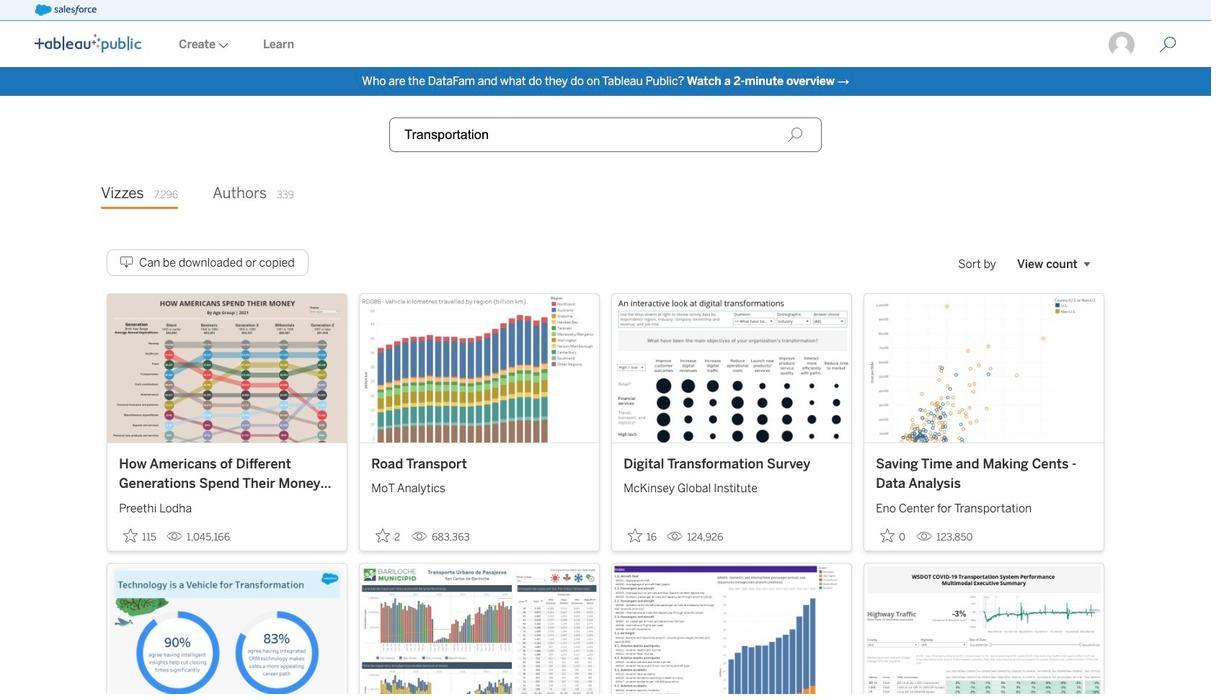 Task type: describe. For each thing, give the bounding box(es) containing it.
1 add favorite button from the left
[[119, 524, 161, 548]]

salesforce logo image
[[35, 4, 97, 16]]

4 add favorite button from the left
[[876, 524, 911, 548]]

create image
[[216, 43, 229, 48]]

add favorite image
[[376, 528, 390, 543]]

go to search image
[[1142, 36, 1194, 53]]



Task type: vqa. For each thing, say whether or not it's contained in the screenshot.
español option
no



Task type: locate. For each thing, give the bounding box(es) containing it.
search image
[[788, 127, 803, 143]]

workbook thumbnail image
[[107, 294, 347, 443], [360, 294, 599, 443], [612, 294, 852, 443], [865, 294, 1104, 443], [107, 564, 347, 695], [360, 564, 599, 695], [612, 564, 852, 695], [865, 564, 1104, 695]]

Add Favorite button
[[119, 524, 161, 548], [371, 524, 406, 548], [624, 524, 661, 548], [876, 524, 911, 548]]

2 horizontal spatial add favorite image
[[881, 528, 895, 543]]

add favorite image for first add favorite button from the right
[[881, 528, 895, 543]]

add favorite image for 4th add favorite button from the right
[[123, 528, 138, 543]]

Search input field
[[389, 118, 822, 152]]

0 horizontal spatial add favorite image
[[123, 528, 138, 543]]

add favorite image for second add favorite button from right
[[628, 528, 643, 543]]

1 add favorite image from the left
[[123, 528, 138, 543]]

2 add favorite image from the left
[[628, 528, 643, 543]]

1 horizontal spatial add favorite image
[[628, 528, 643, 543]]

add favorite image
[[123, 528, 138, 543], [628, 528, 643, 543], [881, 528, 895, 543]]

logo image
[[35, 34, 141, 53]]

3 add favorite button from the left
[[624, 524, 661, 548]]

ruby.anderson5854 image
[[1108, 30, 1137, 59]]

3 add favorite image from the left
[[881, 528, 895, 543]]

2 add favorite button from the left
[[371, 524, 406, 548]]



